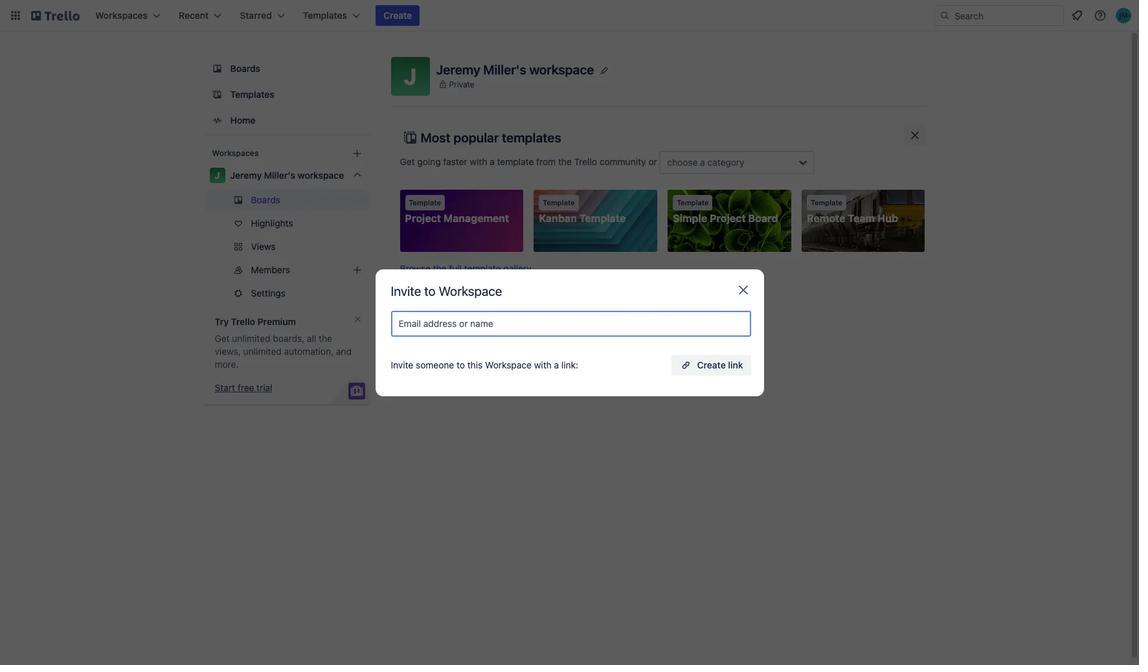 Task type: vqa. For each thing, say whether or not it's contained in the screenshot.
middle "the"
yes



Task type: locate. For each thing, give the bounding box(es) containing it.
1 vertical spatial workspace
[[298, 170, 344, 181]]

get left going
[[400, 156, 415, 167]]

1 horizontal spatial miller's
[[483, 62, 527, 77]]

get
[[400, 156, 415, 167], [215, 333, 230, 344]]

2 project from the left
[[710, 212, 746, 224]]

1 vertical spatial with
[[534, 359, 552, 370]]

2 horizontal spatial create
[[697, 359, 726, 370]]

gallery
[[504, 263, 532, 274]]

invite down the browse
[[391, 283, 421, 298]]

project up the browse
[[405, 212, 441, 224]]

0 vertical spatial trello
[[574, 156, 597, 167]]

0 vertical spatial j
[[404, 63, 417, 89]]

workspace right this
[[485, 359, 532, 370]]

get inside try trello premium get unlimited boards, all the views, unlimited automation, and more.
[[215, 333, 230, 344]]

0 vertical spatial invite
[[391, 283, 421, 298]]

0 horizontal spatial to
[[424, 283, 436, 298]]

template up simple on the right of page
[[677, 198, 709, 207]]

home image
[[210, 113, 225, 128]]

link
[[728, 359, 743, 370]]

1 horizontal spatial workspace
[[530, 62, 594, 77]]

jeremy miller (jeremymiller198) image
[[1116, 8, 1132, 23]]

templates
[[230, 89, 275, 100]]

0 vertical spatial the
[[558, 156, 572, 167]]

1 vertical spatial boards link
[[204, 190, 370, 211]]

project
[[405, 212, 441, 224], [710, 212, 746, 224]]

workspace
[[530, 62, 594, 77], [298, 170, 344, 181]]

boards up "templates"
[[230, 63, 260, 74]]

workspace
[[439, 283, 502, 298], [485, 359, 532, 370]]

0 vertical spatial workspace
[[439, 283, 502, 298]]

template right kanban
[[579, 212, 626, 224]]

to left this
[[457, 359, 465, 370]]

1 vertical spatial the
[[433, 263, 447, 274]]

choose
[[667, 157, 698, 168]]

1 horizontal spatial create
[[559, 354, 586, 365]]

jeremy miller's workspace
[[436, 62, 594, 77], [230, 170, 344, 181]]

browse
[[400, 263, 431, 274]]

trello
[[574, 156, 597, 167], [231, 316, 255, 327]]

1 horizontal spatial project
[[710, 212, 746, 224]]

2 horizontal spatial a
[[700, 157, 705, 168]]

create inside primary element
[[383, 10, 412, 21]]

workspace down primary element
[[530, 62, 594, 77]]

template down going
[[409, 198, 441, 207]]

1 vertical spatial trello
[[231, 316, 255, 327]]

j
[[404, 63, 417, 89], [215, 170, 220, 181]]

create link
[[697, 359, 743, 370]]

template right full
[[464, 263, 501, 274]]

1 horizontal spatial j
[[404, 63, 417, 89]]

jeremy miller's workspace up the private
[[436, 62, 594, 77]]

0 horizontal spatial trello
[[231, 316, 255, 327]]

templates link
[[204, 83, 370, 106]]

the left full
[[433, 263, 447, 274]]

1 horizontal spatial a
[[554, 359, 559, 370]]

trello left community
[[574, 156, 597, 167]]

create left link
[[697, 359, 726, 370]]

0 vertical spatial template
[[497, 156, 534, 167]]

the
[[558, 156, 572, 167], [433, 263, 447, 274], [319, 333, 332, 344]]

jeremy down workspaces
[[230, 170, 262, 181]]

the right "from" in the left of the page
[[558, 156, 572, 167]]

the inside try trello premium get unlimited boards, all the views, unlimited automation, and more.
[[319, 333, 332, 344]]

get going faster with a template from the trello community or
[[400, 156, 660, 167]]

2 vertical spatial the
[[319, 333, 332, 344]]

management
[[444, 212, 509, 224]]

browse the full template gallery
[[400, 263, 532, 274]]

beyond imagination link
[[400, 329, 523, 391]]

0 horizontal spatial jeremy miller's workspace
[[230, 170, 344, 181]]

boards link up templates link
[[204, 57, 370, 80]]

template up remote
[[811, 198, 843, 207]]

create
[[383, 10, 412, 21], [559, 354, 586, 365], [697, 359, 726, 370]]

template kanban template
[[539, 198, 626, 224]]

imagination
[[445, 334, 505, 346]]

project left board in the right of the page
[[710, 212, 746, 224]]

j down workspaces
[[215, 170, 220, 181]]

template inside template simple project board
[[677, 198, 709, 207]]

template
[[409, 198, 441, 207], [543, 198, 575, 207], [677, 198, 709, 207], [811, 198, 843, 207], [579, 212, 626, 224]]

1 vertical spatial template
[[464, 263, 501, 274]]

2 invite from the top
[[391, 359, 413, 370]]

create for create link
[[697, 359, 726, 370]]

0 vertical spatial jeremy miller's workspace
[[436, 62, 594, 77]]

template inside template project management
[[409, 198, 441, 207]]

0 horizontal spatial project
[[405, 212, 441, 224]]

0 horizontal spatial jeremy
[[230, 170, 262, 181]]

template up kanban
[[543, 198, 575, 207]]

0 vertical spatial boards link
[[204, 57, 370, 80]]

template down templates
[[497, 156, 534, 167]]

boards
[[230, 63, 260, 74], [251, 194, 280, 205]]

template inside template remote team hub
[[811, 198, 843, 207]]

1 project from the left
[[405, 212, 441, 224]]

1 vertical spatial to
[[457, 359, 465, 370]]

workspace down browse the full template gallery "link"
[[439, 283, 502, 298]]

0 horizontal spatial the
[[319, 333, 332, 344]]

your
[[426, 308, 449, 319]]

and
[[336, 346, 352, 357]]

unlimited
[[232, 333, 270, 344], [243, 346, 282, 357]]

trello inside try trello premium get unlimited boards, all the views, unlimited automation, and more.
[[231, 316, 255, 327]]

0 vertical spatial unlimited
[[232, 333, 270, 344]]

add image
[[349, 262, 365, 278]]

create for create
[[383, 10, 412, 21]]

trello right try
[[231, 316, 255, 327]]

board
[[748, 212, 778, 224]]

create button
[[376, 5, 420, 26]]

1 vertical spatial unlimited
[[243, 346, 282, 357]]

with
[[470, 156, 487, 167], [534, 359, 552, 370]]

the right the all
[[319, 333, 332, 344]]

template
[[497, 156, 534, 167], [464, 263, 501, 274]]

0 vertical spatial workspace
[[530, 62, 594, 77]]

remote
[[807, 212, 846, 224]]

boards link
[[204, 57, 370, 80], [204, 190, 370, 211]]

a right choose
[[700, 157, 705, 168]]

templates
[[502, 130, 561, 145]]

1 invite from the top
[[391, 283, 421, 298]]

switch to… image
[[9, 9, 22, 22]]

get up views,
[[215, 333, 230, 344]]

0 horizontal spatial create
[[383, 10, 412, 21]]

community
[[600, 156, 646, 167]]

highlights link
[[204, 213, 370, 234]]

to
[[424, 283, 436, 298], [457, 359, 465, 370]]

boards link up highlights link
[[204, 190, 370, 211]]

miller's
[[483, 62, 527, 77], [264, 170, 295, 181]]

create left new
[[559, 354, 586, 365]]

1 vertical spatial invite
[[391, 359, 413, 370]]

j left the private
[[404, 63, 417, 89]]

0 horizontal spatial miller's
[[264, 170, 295, 181]]

this
[[468, 359, 483, 370]]

create up the j button on the top left
[[383, 10, 412, 21]]

most popular templates
[[421, 130, 561, 145]]

jeremy miller's workspace up highlights link
[[230, 170, 344, 181]]

1 horizontal spatial to
[[457, 359, 465, 370]]

to up your
[[424, 283, 436, 298]]

highlights
[[251, 218, 293, 229]]

a left the 'link:'
[[554, 359, 559, 370]]

full
[[449, 263, 462, 274]]

primary element
[[0, 0, 1139, 31]]

0 horizontal spatial get
[[215, 333, 230, 344]]

boards
[[451, 308, 486, 319]]

a
[[490, 156, 495, 167], [700, 157, 705, 168], [554, 359, 559, 370]]

category
[[708, 157, 745, 168]]

search image
[[940, 10, 950, 21]]

unlimited up views,
[[232, 333, 270, 344]]

unlimited down boards,
[[243, 346, 282, 357]]

beyond
[[405, 334, 443, 346]]

0 notifications image
[[1069, 8, 1085, 23]]

invite down beyond
[[391, 359, 413, 370]]

1 vertical spatial boards
[[251, 194, 280, 205]]

1 horizontal spatial jeremy miller's workspace
[[436, 62, 594, 77]]

template for remote
[[811, 198, 843, 207]]

create link button
[[671, 355, 751, 375]]

hub
[[878, 212, 898, 224]]

2 horizontal spatial the
[[558, 156, 572, 167]]

start free trial
[[215, 382, 272, 393]]

going
[[417, 156, 441, 167]]

new
[[589, 354, 606, 365]]

jeremy
[[436, 62, 480, 77], [230, 170, 262, 181]]

a down most popular templates
[[490, 156, 495, 167]]

template remote team hub
[[807, 198, 898, 224]]

0 vertical spatial miller's
[[483, 62, 527, 77]]

0 horizontal spatial j
[[215, 170, 220, 181]]

j inside button
[[404, 63, 417, 89]]

the for try trello premium get unlimited boards, all the views, unlimited automation, and more.
[[319, 333, 332, 344]]

0 vertical spatial with
[[470, 156, 487, 167]]

with right faster
[[470, 156, 487, 167]]

1 horizontal spatial get
[[400, 156, 415, 167]]

views
[[251, 241, 276, 252]]

0 vertical spatial jeremy
[[436, 62, 480, 77]]

boards up highlights
[[251, 194, 280, 205]]

1 horizontal spatial trello
[[574, 156, 597, 167]]

trial
[[257, 382, 272, 393]]

with left the 'link:'
[[534, 359, 552, 370]]

invite
[[391, 283, 421, 298], [391, 359, 413, 370]]

1 vertical spatial get
[[215, 333, 230, 344]]

template for project
[[409, 198, 441, 207]]

workspace up highlights link
[[298, 170, 344, 181]]

kanban
[[539, 212, 577, 224]]

jeremy up the private
[[436, 62, 480, 77]]



Task type: describe. For each thing, give the bounding box(es) containing it.
settings
[[251, 288, 286, 299]]

close image
[[736, 282, 751, 298]]

1 boards link from the top
[[204, 57, 370, 80]]

invite to workspace
[[391, 283, 502, 298]]

project inside template project management
[[405, 212, 441, 224]]

create new board
[[559, 354, 633, 365]]

link:
[[562, 359, 578, 370]]

0 vertical spatial get
[[400, 156, 415, 167]]

1 vertical spatial jeremy miller's workspace
[[230, 170, 344, 181]]

automation,
[[284, 346, 334, 357]]

boards,
[[273, 333, 305, 344]]

j button
[[391, 57, 430, 96]]

try
[[215, 316, 229, 327]]

start
[[215, 382, 235, 393]]

your boards
[[426, 308, 486, 319]]

browse the full template gallery link
[[400, 263, 532, 274]]

template for kanban
[[543, 198, 575, 207]]

faster
[[443, 156, 467, 167]]

1 vertical spatial miller's
[[264, 170, 295, 181]]

or
[[649, 156, 657, 167]]

team
[[848, 212, 875, 224]]

private
[[449, 79, 475, 89]]

free
[[238, 382, 254, 393]]

beyond imagination
[[405, 334, 505, 346]]

0 horizontal spatial with
[[470, 156, 487, 167]]

0 horizontal spatial a
[[490, 156, 495, 167]]

0 vertical spatial to
[[424, 283, 436, 298]]

invite for invite someone to this workspace with a link:
[[391, 359, 413, 370]]

template for simple
[[677, 198, 709, 207]]

popular
[[454, 130, 499, 145]]

1 vertical spatial j
[[215, 170, 220, 181]]

template board image
[[210, 87, 225, 102]]

more.
[[215, 359, 239, 370]]

1 vertical spatial jeremy
[[230, 170, 262, 181]]

from
[[536, 156, 556, 167]]

try trello premium get unlimited boards, all the views, unlimited automation, and more.
[[215, 316, 352, 370]]

1 horizontal spatial the
[[433, 263, 447, 274]]

template simple project board
[[673, 198, 778, 224]]

simple
[[673, 212, 707, 224]]

Search field
[[950, 6, 1064, 25]]

the for get going faster with a template from the trello community or
[[558, 156, 572, 167]]

project inside template simple project board
[[710, 212, 746, 224]]

0 horizontal spatial workspace
[[298, 170, 344, 181]]

template project management
[[405, 198, 509, 224]]

premium
[[258, 316, 296, 327]]

choose a category
[[667, 157, 745, 168]]

start free trial button
[[215, 382, 272, 394]]

views link
[[204, 236, 370, 257]]

settings link
[[204, 283, 370, 304]]

views,
[[215, 346, 241, 357]]

1 horizontal spatial with
[[534, 359, 552, 370]]

2 boards link from the top
[[204, 190, 370, 211]]

invite for invite to workspace
[[391, 283, 421, 298]]

1 horizontal spatial jeremy
[[436, 62, 480, 77]]

someone
[[416, 359, 454, 370]]

all
[[307, 333, 316, 344]]

most
[[421, 130, 451, 145]]

home link
[[204, 109, 370, 132]]

home
[[230, 115, 256, 126]]

0 vertical spatial boards
[[230, 63, 260, 74]]

members link
[[204, 260, 370, 280]]

create for create new board
[[559, 354, 586, 365]]

invite someone to this workspace with a link:
[[391, 359, 578, 370]]

open information menu image
[[1094, 9, 1107, 22]]

board image
[[210, 61, 225, 76]]

members
[[251, 264, 290, 275]]

workspaces
[[212, 148, 259, 158]]

Email address or name text field
[[399, 314, 748, 333]]

create a workspace image
[[349, 146, 365, 161]]

1 vertical spatial workspace
[[485, 359, 532, 370]]

board
[[608, 354, 633, 365]]



